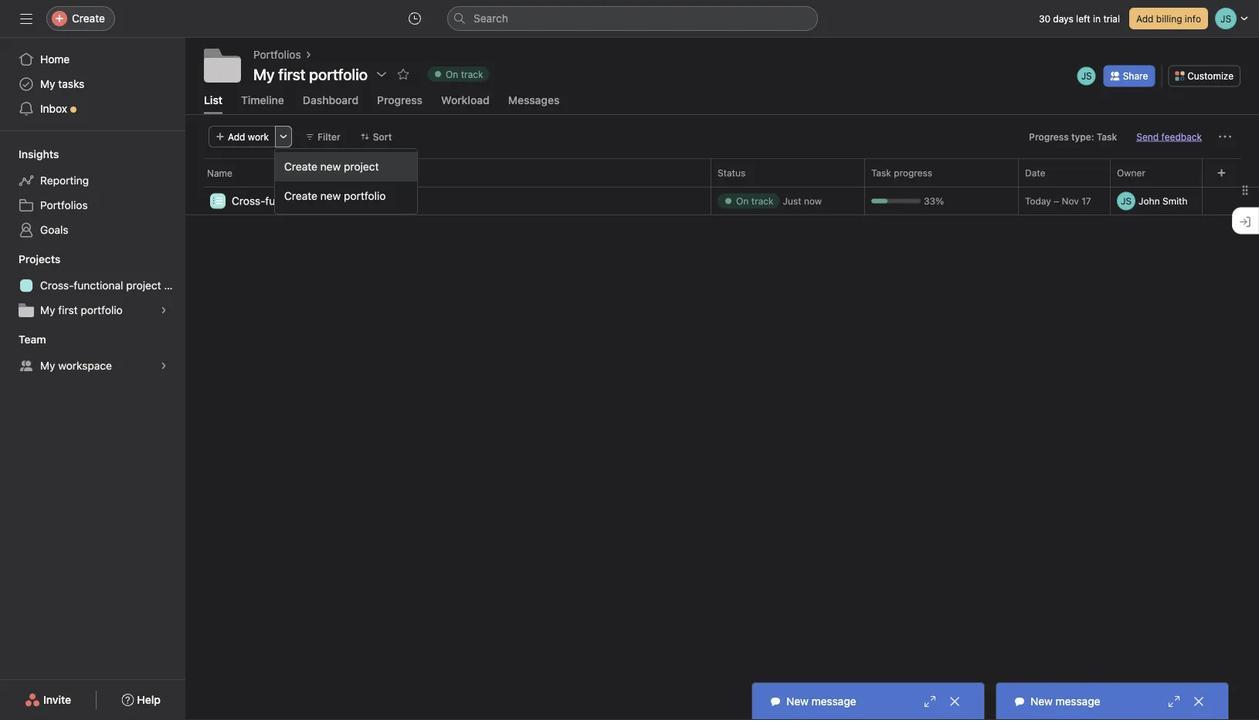 Task type: locate. For each thing, give the bounding box(es) containing it.
portfolios link up my first portfolio
[[253, 46, 301, 63]]

1 horizontal spatial plan
[[356, 195, 377, 207]]

0 vertical spatial task
[[1097, 131, 1117, 142]]

my inside projects element
[[40, 304, 55, 317]]

functional up my first portfolio link in the left top of the page
[[74, 279, 123, 292]]

1 vertical spatial on
[[736, 196, 749, 206]]

on up workload
[[446, 69, 458, 80]]

1 horizontal spatial functional
[[265, 195, 315, 207]]

track inside cell
[[751, 196, 774, 206]]

send
[[1137, 131, 1159, 142]]

new for portfolio
[[320, 190, 341, 202]]

cross-functional project plan link inside cell
[[232, 193, 377, 210]]

0 horizontal spatial cross-functional project plan
[[40, 279, 185, 292]]

new
[[320, 160, 341, 173], [320, 190, 341, 202]]

0 horizontal spatial on
[[446, 69, 458, 80]]

insights element
[[0, 141, 185, 246]]

0 horizontal spatial on track
[[446, 69, 483, 80]]

add to starred image
[[397, 68, 409, 80]]

2 close image from the left
[[1193, 696, 1205, 708]]

create new portfolio
[[284, 190, 386, 202]]

1 vertical spatial portfolios
[[40, 199, 88, 212]]

progress
[[377, 93, 423, 106], [1029, 131, 1069, 142]]

track
[[461, 69, 483, 80], [751, 196, 774, 206]]

2 cell from the left
[[1110, 187, 1211, 215]]

portfolio for my first portfolio
[[81, 304, 123, 317]]

on inside on track popup button
[[446, 69, 458, 80]]

close image right expand new message icon
[[949, 696, 961, 708]]

0 vertical spatial cross-functional project plan
[[232, 195, 377, 207]]

track left just
[[751, 196, 774, 206]]

0 horizontal spatial cross-functional project plan link
[[9, 273, 185, 298]]

1 cell from the left
[[711, 187, 865, 215]]

portfolios inside 'insights' element
[[40, 199, 88, 212]]

1 horizontal spatial cell
[[1110, 187, 1211, 215]]

portfolio right the first
[[81, 304, 123, 317]]

1 vertical spatial create
[[284, 160, 317, 173]]

1 horizontal spatial new message
[[1030, 696, 1100, 708]]

0 vertical spatial functional
[[265, 195, 315, 207]]

task progress
[[871, 167, 932, 178]]

30 days left in trial
[[1039, 13, 1120, 24]]

insights button
[[0, 147, 59, 162]]

0 vertical spatial progress
[[377, 93, 423, 106]]

add for add billing info
[[1136, 13, 1154, 24]]

17
[[1082, 196, 1091, 206]]

on track up workload
[[446, 69, 483, 80]]

1 vertical spatial portfolios link
[[9, 193, 176, 218]]

1 horizontal spatial cross-functional project plan
[[232, 195, 377, 207]]

my
[[253, 65, 275, 83], [40, 78, 55, 90], [40, 304, 55, 317], [40, 360, 55, 372]]

progress left type:
[[1029, 131, 1069, 142]]

close image
[[949, 696, 961, 708], [1193, 696, 1205, 708]]

task right type:
[[1097, 131, 1117, 142]]

0 horizontal spatial cell
[[711, 187, 865, 215]]

new message
[[786, 696, 856, 708], [1030, 696, 1100, 708]]

1 new message from the left
[[786, 696, 856, 708]]

on track
[[446, 69, 483, 80], [736, 196, 774, 206]]

project
[[344, 160, 379, 173], [318, 195, 353, 207], [126, 279, 161, 292]]

1 vertical spatial js
[[1121, 196, 1132, 206]]

1 horizontal spatial track
[[751, 196, 774, 206]]

project for create new project menu item
[[344, 160, 379, 173]]

portfolio
[[344, 190, 386, 202], [81, 304, 123, 317]]

0 vertical spatial plan
[[356, 195, 377, 207]]

tasks
[[58, 78, 84, 90]]

portfolio inside projects element
[[81, 304, 123, 317]]

0 horizontal spatial task
[[871, 167, 891, 178]]

cross-functional project plan link
[[232, 193, 377, 210], [9, 273, 185, 298]]

on track inside 'cross-functional project plan' row
[[736, 196, 774, 206]]

0 horizontal spatial plan
[[164, 279, 185, 292]]

cell down owner
[[1110, 187, 1211, 215]]

just
[[783, 196, 801, 206]]

close image for expand new message icon
[[949, 696, 961, 708]]

0 horizontal spatial track
[[461, 69, 483, 80]]

row down status
[[185, 186, 1259, 188]]

goals link
[[9, 218, 176, 243]]

my left the first
[[40, 304, 55, 317]]

trial
[[1103, 13, 1120, 24]]

cross-
[[232, 195, 265, 207], [40, 279, 74, 292]]

cross-functional project plan
[[232, 195, 377, 207], [40, 279, 185, 292]]

new up "create new portfolio"
[[320, 160, 341, 173]]

0 vertical spatial portfolios link
[[253, 46, 301, 63]]

1 vertical spatial cross-
[[40, 279, 74, 292]]

my left 'tasks'
[[40, 78, 55, 90]]

1 vertical spatial progress
[[1029, 131, 1069, 142]]

0 horizontal spatial close image
[[949, 696, 961, 708]]

add work
[[228, 131, 269, 142]]

1 vertical spatial plan
[[164, 279, 185, 292]]

add
[[1136, 13, 1154, 24], [228, 131, 245, 142]]

track up workload
[[461, 69, 483, 80]]

0 horizontal spatial add
[[228, 131, 245, 142]]

reporting
[[40, 174, 89, 187]]

row up just
[[185, 158, 1259, 187]]

smith
[[1163, 196, 1188, 206]]

work
[[248, 131, 269, 142]]

show options for date column image
[[1091, 168, 1100, 178]]

feedback
[[1161, 131, 1202, 142]]

date
[[1025, 167, 1045, 178]]

insights
[[19, 148, 59, 161]]

project inside cell
[[318, 195, 353, 207]]

today
[[1025, 196, 1051, 206]]

cross-functional project plan up my first portfolio link in the left top of the page
[[40, 279, 185, 292]]

1 horizontal spatial close image
[[1193, 696, 1205, 708]]

cross- up the first
[[40, 279, 74, 292]]

filter
[[318, 131, 340, 142]]

task inside row
[[871, 167, 891, 178]]

portfolios
[[253, 48, 301, 61], [40, 199, 88, 212]]

inbox
[[40, 102, 67, 115]]

cross-functional project plan link up my first portfolio
[[9, 273, 185, 298]]

2 new from the top
[[320, 190, 341, 202]]

filter button
[[298, 126, 347, 147]]

see details, my workspace image
[[159, 362, 168, 371]]

project for cross-functional project plan link within cell
[[318, 195, 353, 207]]

1 horizontal spatial cross-
[[232, 195, 265, 207]]

plan up 'see details, my first portfolio' image on the top left of the page
[[164, 279, 185, 292]]

first portfolio
[[278, 65, 368, 83]]

1 horizontal spatial task
[[1097, 131, 1117, 142]]

1 horizontal spatial progress
[[1029, 131, 1069, 142]]

new inside menu item
[[320, 160, 341, 173]]

name
[[207, 167, 232, 178]]

1 row from the top
[[185, 158, 1259, 187]]

project down sort dropdown button in the left top of the page
[[344, 160, 379, 173]]

add left billing
[[1136, 13, 1154, 24]]

1 close image from the left
[[949, 696, 961, 708]]

0 vertical spatial portfolio
[[344, 190, 386, 202]]

1 new from the top
[[320, 160, 341, 173]]

0 vertical spatial create
[[72, 12, 105, 25]]

cross-functional project plan inside projects element
[[40, 279, 185, 292]]

portfolios link down the reporting
[[9, 193, 176, 218]]

1 vertical spatial portfolio
[[81, 304, 123, 317]]

cell down status
[[711, 187, 865, 215]]

1 vertical spatial cross-functional project plan link
[[9, 273, 185, 298]]

new down create new project
[[320, 190, 341, 202]]

create up home link
[[72, 12, 105, 25]]

track inside popup button
[[461, 69, 483, 80]]

cell containing on track
[[711, 187, 865, 215]]

1 horizontal spatial portfolios
[[253, 48, 301, 61]]

0 vertical spatial cross-
[[232, 195, 265, 207]]

js left john
[[1121, 196, 1132, 206]]

project up 'see details, my first portfolio' image on the top left of the page
[[126, 279, 161, 292]]

task
[[1097, 131, 1117, 142], [871, 167, 891, 178]]

0 vertical spatial on track
[[446, 69, 483, 80]]

0 vertical spatial track
[[461, 69, 483, 80]]

add for add work
[[228, 131, 245, 142]]

on down status
[[736, 196, 749, 206]]

0 vertical spatial js
[[1081, 71, 1092, 81]]

1 vertical spatial cross-functional project plan
[[40, 279, 185, 292]]

plan down create new project menu item
[[356, 195, 377, 207]]

create inside menu item
[[284, 160, 317, 173]]

portfolios link
[[253, 46, 301, 63], [9, 193, 176, 218]]

1 vertical spatial track
[[751, 196, 774, 206]]

my up the timeline
[[253, 65, 275, 83]]

0 horizontal spatial progress
[[377, 93, 423, 106]]

0 horizontal spatial portfolios
[[40, 199, 88, 212]]

js
[[1081, 71, 1092, 81], [1121, 196, 1132, 206]]

0 horizontal spatial js
[[1081, 71, 1092, 81]]

portfolio down create new project menu item
[[344, 190, 386, 202]]

help button
[[111, 687, 171, 715]]

create for create new portfolio
[[284, 190, 317, 202]]

task inside dropdown button
[[1097, 131, 1117, 142]]

cross-functional project plan cell
[[185, 187, 711, 217]]

close image right expand new message image
[[1193, 696, 1205, 708]]

cross-functional project plan down create new project
[[232, 195, 377, 207]]

2 new message from the left
[[1030, 696, 1100, 708]]

js left share button
[[1081, 71, 1092, 81]]

1 horizontal spatial js
[[1121, 196, 1132, 206]]

create new project
[[284, 160, 379, 173]]

team button
[[0, 332, 46, 348]]

create for create
[[72, 12, 105, 25]]

workspace
[[58, 360, 112, 372]]

add left work at left top
[[228, 131, 245, 142]]

progress link
[[377, 93, 423, 114]]

1 horizontal spatial on track
[[736, 196, 774, 206]]

0 vertical spatial cross-functional project plan link
[[232, 193, 377, 210]]

plan inside projects element
[[164, 279, 185, 292]]

project down create new project
[[318, 195, 353, 207]]

0 horizontal spatial cross-
[[40, 279, 74, 292]]

teams element
[[0, 326, 185, 382]]

1 vertical spatial functional
[[74, 279, 123, 292]]

1 vertical spatial add
[[228, 131, 245, 142]]

0 horizontal spatial functional
[[74, 279, 123, 292]]

functional
[[265, 195, 315, 207], [74, 279, 123, 292]]

0 vertical spatial project
[[344, 160, 379, 173]]

progress down the add to starred icon
[[377, 93, 423, 106]]

portfolios down the reporting
[[40, 199, 88, 212]]

project inside menu item
[[344, 160, 379, 173]]

team
[[19, 333, 46, 346]]

progress inside dropdown button
[[1029, 131, 1069, 142]]

1 horizontal spatial portfolio
[[344, 190, 386, 202]]

cross-functional project plan link down create new project
[[232, 193, 377, 210]]

2 row from the top
[[185, 186, 1259, 188]]

search button
[[447, 6, 818, 31]]

0 horizontal spatial portfolio
[[81, 304, 123, 317]]

track for on track popup button
[[461, 69, 483, 80]]

list image
[[213, 196, 222, 206]]

share button
[[1104, 65, 1155, 87]]

close image for expand new message image
[[1193, 696, 1205, 708]]

1 vertical spatial project
[[318, 195, 353, 207]]

create down create new project
[[284, 190, 317, 202]]

see details, my first portfolio image
[[159, 306, 168, 315]]

in
[[1093, 13, 1101, 24]]

functional down create new project
[[265, 195, 315, 207]]

my inside teams element
[[40, 360, 55, 372]]

list
[[204, 93, 222, 106]]

0 vertical spatial new
[[320, 160, 341, 173]]

portfolios up my first portfolio
[[253, 48, 301, 61]]

search list box
[[447, 6, 818, 31]]

plan inside cell
[[356, 195, 377, 207]]

global element
[[0, 38, 185, 131]]

0 vertical spatial add
[[1136, 13, 1154, 24]]

create
[[72, 12, 105, 25], [284, 160, 317, 173], [284, 190, 317, 202]]

2 vertical spatial project
[[126, 279, 161, 292]]

cross-functional project plan row
[[185, 187, 1259, 217]]

share
[[1123, 71, 1148, 81]]

1 vertical spatial on track
[[736, 196, 774, 206]]

1 vertical spatial task
[[871, 167, 891, 178]]

my inside the global element
[[40, 78, 55, 90]]

create inside popup button
[[72, 12, 105, 25]]

cell
[[711, 187, 865, 215], [1110, 187, 1211, 215]]

functional inside projects element
[[74, 279, 123, 292]]

task left progress
[[871, 167, 891, 178]]

new for project
[[320, 160, 341, 173]]

create down more actions icon
[[284, 160, 317, 173]]

cross- right the list icon
[[232, 195, 265, 207]]

my for my first portfolio
[[40, 304, 55, 317]]

left
[[1076, 13, 1090, 24]]

new message for expand new message image
[[1030, 696, 1100, 708]]

row
[[185, 158, 1259, 187], [185, 186, 1259, 188]]

my down team
[[40, 360, 55, 372]]

on track down status
[[736, 196, 774, 206]]

33%
[[924, 196, 944, 206]]

projects button
[[0, 252, 61, 267]]

2 vertical spatial create
[[284, 190, 317, 202]]

1 horizontal spatial add
[[1136, 13, 1154, 24]]

1 horizontal spatial cross-functional project plan link
[[232, 193, 377, 210]]

1 vertical spatial new
[[320, 190, 341, 202]]

0 vertical spatial on
[[446, 69, 458, 80]]

my first portfolio
[[40, 304, 123, 317]]

0 horizontal spatial new message
[[786, 696, 856, 708]]

1 horizontal spatial on
[[736, 196, 749, 206]]

home
[[40, 53, 70, 66]]

cross- inside cell
[[232, 195, 265, 207]]

plan
[[356, 195, 377, 207], [164, 279, 185, 292]]

on
[[446, 69, 458, 80], [736, 196, 749, 206]]



Task type: describe. For each thing, give the bounding box(es) containing it.
list link
[[204, 93, 222, 114]]

add billing info
[[1136, 13, 1201, 24]]

projects
[[19, 253, 61, 266]]

on track button
[[420, 63, 496, 85]]

nov
[[1062, 196, 1079, 206]]

progress
[[894, 167, 932, 178]]

workload
[[441, 93, 490, 106]]

new message for expand new message icon
[[786, 696, 856, 708]]

sort button
[[354, 126, 399, 147]]

my tasks
[[40, 78, 84, 90]]

functional inside cell
[[265, 195, 315, 207]]

remove image
[[1199, 196, 1208, 206]]

progress type: task button
[[1022, 126, 1124, 147]]

workload link
[[441, 93, 490, 114]]

hide sidebar image
[[20, 12, 32, 25]]

dashboard
[[303, 93, 359, 106]]

messages
[[508, 93, 560, 106]]

invite
[[43, 694, 71, 707]]

my tasks link
[[9, 72, 176, 97]]

john smith
[[1139, 196, 1188, 206]]

my workspace
[[40, 360, 112, 372]]

on inside 'cross-functional project plan' row
[[736, 196, 749, 206]]

add billing info button
[[1129, 8, 1208, 29]]

projects element
[[0, 246, 185, 326]]

my first portfolio link
[[9, 298, 176, 323]]

more actions image
[[1219, 130, 1231, 143]]

sort
[[373, 131, 392, 142]]

my for my first portfolio
[[253, 65, 275, 83]]

on track inside popup button
[[446, 69, 483, 80]]

my for my workspace
[[40, 360, 55, 372]]

create for create new project
[[284, 160, 317, 173]]

timeline link
[[241, 93, 284, 114]]

progress for progress
[[377, 93, 423, 106]]

now
[[804, 196, 822, 206]]

inbox link
[[9, 97, 176, 121]]

my first portfolio
[[253, 65, 368, 83]]

0 vertical spatial portfolios
[[253, 48, 301, 61]]

customize
[[1187, 71, 1234, 81]]

help
[[137, 694, 161, 707]]

status
[[718, 167, 746, 178]]

dashboard link
[[303, 93, 359, 114]]

billing
[[1156, 13, 1182, 24]]

show options image
[[375, 68, 388, 80]]

info
[[1185, 13, 1201, 24]]

timeline
[[241, 93, 284, 106]]

progress for progress type: task
[[1029, 131, 1069, 142]]

portfolio for create new portfolio
[[344, 190, 386, 202]]

create button
[[46, 6, 115, 31]]

john
[[1139, 196, 1160, 206]]

send feedback link
[[1137, 130, 1202, 144]]

–
[[1054, 196, 1059, 206]]

create new project menu item
[[275, 152, 417, 182]]

cell containing js
[[1110, 187, 1211, 215]]

add work button
[[209, 126, 276, 147]]

add field image
[[1217, 168, 1226, 178]]

history image
[[409, 12, 421, 25]]

reporting link
[[9, 168, 176, 193]]

track for cell containing on track
[[751, 196, 774, 206]]

30
[[1039, 13, 1051, 24]]

0 horizontal spatial portfolios link
[[9, 193, 176, 218]]

my workspace link
[[9, 354, 176, 379]]

invite button
[[15, 687, 81, 715]]

home link
[[9, 47, 176, 72]]

more actions image
[[279, 132, 288, 141]]

progress type: task
[[1029, 131, 1117, 142]]

row containing name
[[185, 158, 1259, 187]]

my for my tasks
[[40, 78, 55, 90]]

1 horizontal spatial portfolios link
[[253, 46, 301, 63]]

expand new message image
[[1168, 696, 1180, 708]]

customize button
[[1168, 65, 1241, 87]]

cross-functional project plan inside cell
[[232, 195, 377, 207]]

days
[[1053, 13, 1074, 24]]

js inside 'cross-functional project plan' row
[[1121, 196, 1132, 206]]

search
[[474, 12, 508, 25]]

just now
[[783, 196, 822, 206]]

type:
[[1071, 131, 1094, 142]]

cross- inside projects element
[[40, 279, 74, 292]]

goals
[[40, 224, 68, 236]]

first
[[58, 304, 78, 317]]

send feedback
[[1137, 131, 1202, 142]]

expand new message image
[[924, 696, 936, 708]]

messages link
[[508, 93, 560, 114]]

owner
[[1117, 167, 1146, 178]]

today – nov 17
[[1025, 196, 1091, 206]]



Task type: vqa. For each thing, say whether or not it's contained in the screenshot.
track to the bottom
yes



